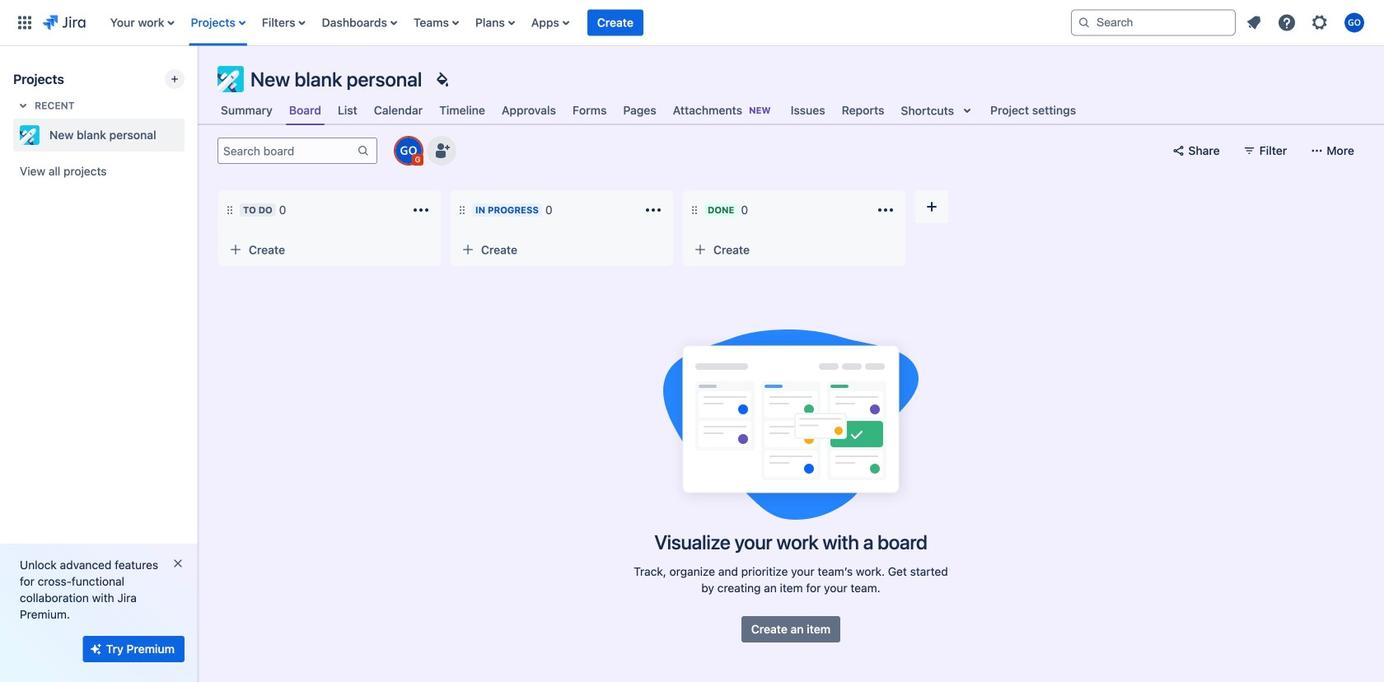 Task type: locate. For each thing, give the bounding box(es) containing it.
collapse recent projects image
[[13, 96, 33, 115]]

3 column actions image from the left
[[876, 200, 896, 220]]

create column image
[[922, 197, 942, 217]]

1 horizontal spatial column actions image
[[644, 200, 663, 220]]

appswitcher icon image
[[15, 13, 35, 33]]

jira image
[[43, 13, 86, 33], [43, 13, 86, 33]]

banner
[[0, 0, 1385, 46]]

column actions image
[[411, 200, 431, 220], [644, 200, 663, 220], [876, 200, 896, 220]]

list
[[102, 0, 1058, 46], [1240, 8, 1375, 38]]

list item
[[588, 0, 644, 46]]

search image
[[1078, 16, 1091, 29]]

0 horizontal spatial column actions image
[[411, 200, 431, 220]]

tab list
[[198, 96, 1093, 125]]

2 horizontal spatial column actions image
[[876, 200, 896, 220]]

2 column actions image from the left
[[644, 200, 663, 220]]

sidebar navigation image
[[180, 66, 216, 99]]

None search field
[[1071, 9, 1236, 36]]



Task type: describe. For each thing, give the bounding box(es) containing it.
notifications image
[[1245, 13, 1264, 33]]

settings image
[[1310, 13, 1330, 33]]

Search board field
[[218, 139, 357, 162]]

add to starred image
[[180, 125, 199, 145]]

close premium upgrade banner image
[[171, 557, 185, 570]]

primary element
[[10, 0, 1058, 46]]

Search field
[[1071, 9, 1236, 36]]

1 horizontal spatial list
[[1240, 8, 1375, 38]]

1 column actions image from the left
[[411, 200, 431, 220]]

your profile and settings image
[[1345, 13, 1365, 33]]

help image
[[1278, 13, 1297, 33]]

set project background image
[[432, 69, 452, 89]]

0 horizontal spatial list
[[102, 0, 1058, 46]]

create project image
[[168, 73, 181, 86]]



Task type: vqa. For each thing, say whether or not it's contained in the screenshot.
Template - Customer interview report link
no



